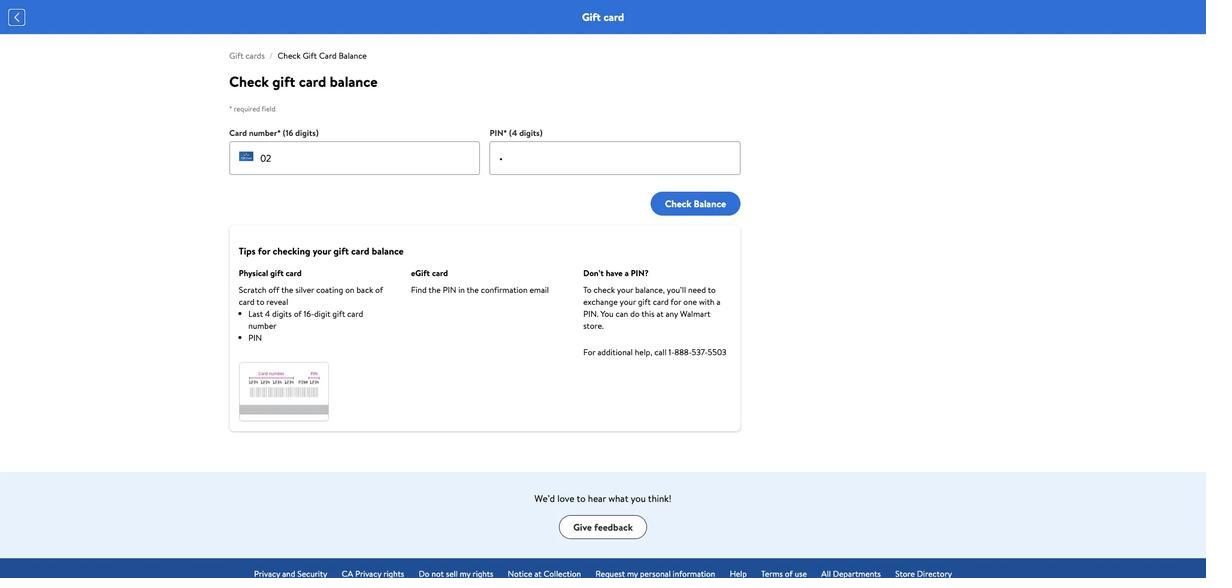 Task type: describe. For each thing, give the bounding box(es) containing it.
1 horizontal spatial gift
[[303, 50, 317, 62]]

check gift card balance link
[[278, 50, 367, 62]]

you
[[631, 492, 646, 505]]

check
[[594, 284, 615, 296]]

0 vertical spatial balance
[[339, 50, 367, 62]]

for additional help, call 1-888-537-5503
[[584, 347, 727, 359]]

to inside "don't have a pin? to check your balance, you'll need to exchange your gift card for one with a pin. you can do this at any walmart store."
[[708, 284, 716, 296]]

last
[[249, 308, 263, 320]]

back image
[[10, 10, 24, 24]]

scratch
[[239, 284, 267, 296]]

at
[[657, 308, 664, 320]]

tips
[[239, 245, 256, 258]]

give feedback button
[[559, 516, 648, 540]]

1 horizontal spatial of
[[376, 284, 383, 296]]

PIN* (4 digits) password field
[[490, 141, 741, 175]]

to
[[584, 284, 592, 296]]

back
[[357, 284, 373, 296]]

one
[[684, 296, 697, 308]]

your right checking
[[313, 245, 331, 258]]

pin inside the physical gift card scratch off the silver coating on back of card to reveal last 4 digits of 16-digit gift card number pin
[[249, 332, 262, 344]]

email
[[530, 284, 549, 296]]

*
[[229, 104, 232, 114]]

888-
[[675, 347, 692, 359]]

tips for checking your gift card balance
[[239, 245, 404, 258]]

can
[[616, 308, 629, 320]]

what
[[609, 492, 629, 505]]

don't
[[584, 267, 604, 279]]

your left this
[[620, 296, 636, 308]]

1-
[[669, 347, 675, 359]]

for
[[584, 347, 596, 359]]

0 vertical spatial a
[[625, 267, 629, 279]]

check gift card balance
[[229, 71, 378, 92]]

1 horizontal spatial check
[[278, 50, 301, 62]]

to inside the physical gift card scratch off the silver coating on back of card to reveal last 4 digits of 16-digit gift card number pin
[[257, 296, 265, 308]]

you
[[601, 308, 614, 320]]

need
[[689, 284, 706, 296]]

* required field
[[229, 104, 276, 114]]

0 horizontal spatial card
[[229, 127, 247, 139]]

call
[[655, 347, 667, 359]]

hear
[[588, 492, 607, 505]]

gift up on
[[334, 245, 349, 258]]

balance,
[[636, 284, 665, 296]]

egift card find the pin in the confirmation email
[[411, 267, 549, 296]]

check for check gift card balance
[[229, 71, 269, 92]]

check balance button
[[651, 192, 741, 216]]

egift
[[411, 267, 430, 279]]

help,
[[635, 347, 653, 359]]

gift card
[[582, 10, 624, 25]]

digit
[[314, 308, 331, 320]]

feedback
[[595, 521, 633, 534]]

reveal
[[267, 296, 288, 308]]

additional
[[598, 347, 633, 359]]

number
[[249, 320, 277, 332]]

gift for gift cards / check gift card balance
[[229, 50, 244, 62]]

digits
[[272, 308, 292, 320]]

physical
[[239, 267, 268, 279]]

with
[[699, 296, 715, 308]]

do
[[631, 308, 640, 320]]

the inside the physical gift card scratch off the silver coating on back of card to reveal last 4 digits of 16-digit gift card number pin
[[281, 284, 294, 296]]

pin*
[[490, 127, 507, 139]]

1 horizontal spatial to
[[577, 492, 586, 505]]

/
[[270, 50, 273, 62]]

3 the from the left
[[467, 284, 479, 296]]

silver
[[296, 284, 314, 296]]

5503
[[708, 347, 727, 359]]

confirmation
[[481, 284, 528, 296]]

gift inside "don't have a pin? to check your balance, you'll need to exchange your gift card for one with a pin. you can do this at any walmart store."
[[638, 296, 651, 308]]

0 vertical spatial balance
[[330, 71, 378, 92]]

field
[[262, 104, 276, 114]]

check for check balance
[[665, 197, 692, 210]]



Task type: locate. For each thing, give the bounding box(es) containing it.
1 horizontal spatial for
[[671, 296, 682, 308]]

the right in at the left
[[467, 284, 479, 296]]

love
[[558, 492, 575, 505]]

off
[[269, 284, 280, 296]]

2 horizontal spatial to
[[708, 284, 716, 296]]

balance
[[339, 50, 367, 62], [694, 197, 727, 210]]

1 digits) from the left
[[295, 127, 319, 139]]

physical gift card scratch off the silver coating on back of card to reveal last 4 digits of 16-digit gift card number pin
[[239, 267, 383, 344]]

pin* (4 digits)
[[490, 127, 543, 139]]

0 vertical spatial for
[[258, 245, 271, 258]]

gift cards link
[[229, 50, 265, 62]]

pin inside egift card find the pin in the confirmation email
[[443, 284, 457, 296]]

balance inside button
[[694, 197, 727, 210]]

number*
[[249, 127, 281, 139]]

card up check gift card balance on the left of page
[[319, 50, 337, 62]]

2 horizontal spatial the
[[467, 284, 479, 296]]

537-
[[692, 347, 708, 359]]

store.
[[584, 320, 604, 332]]

0 vertical spatial card
[[319, 50, 337, 62]]

gift right digit in the left of the page
[[333, 308, 345, 320]]

give feedback
[[574, 521, 633, 534]]

gift cards / check gift card balance
[[229, 50, 367, 62]]

checking
[[273, 245, 311, 258]]

the right off
[[281, 284, 294, 296]]

card inside egift card find the pin in the confirmation email
[[432, 267, 448, 279]]

the
[[281, 284, 294, 296], [429, 284, 441, 296], [467, 284, 479, 296]]

16-
[[304, 308, 314, 320]]

give
[[574, 521, 592, 534]]

1 the from the left
[[281, 284, 294, 296]]

1 vertical spatial for
[[671, 296, 682, 308]]

(4
[[509, 127, 518, 139]]

to
[[708, 284, 716, 296], [257, 296, 265, 308], [577, 492, 586, 505]]

the right find
[[429, 284, 441, 296]]

check inside button
[[665, 197, 692, 210]]

2 digits) from the left
[[520, 127, 543, 139]]

on
[[345, 284, 355, 296]]

1 horizontal spatial a
[[717, 296, 721, 308]]

2 horizontal spatial check
[[665, 197, 692, 210]]

0 horizontal spatial digits)
[[295, 127, 319, 139]]

of left 16-
[[294, 308, 302, 320]]

check
[[278, 50, 301, 62], [229, 71, 269, 92], [665, 197, 692, 210]]

for
[[258, 245, 271, 258], [671, 296, 682, 308]]

this
[[642, 308, 655, 320]]

pin?
[[631, 267, 649, 279]]

pin down "last"
[[249, 332, 262, 344]]

4
[[265, 308, 270, 320]]

balance down check gift card balance link
[[330, 71, 378, 92]]

walmart
[[681, 308, 711, 320]]

coating
[[316, 284, 343, 296]]

1 horizontal spatial card
[[319, 50, 337, 62]]

in
[[459, 284, 465, 296]]

0 vertical spatial pin
[[443, 284, 457, 296]]

a
[[625, 267, 629, 279], [717, 296, 721, 308]]

0 horizontal spatial of
[[294, 308, 302, 320]]

0 horizontal spatial to
[[257, 296, 265, 308]]

any
[[666, 308, 679, 320]]

a right the with
[[717, 296, 721, 308]]

0 horizontal spatial check
[[229, 71, 269, 92]]

card number* (16 digits)
[[229, 127, 319, 139]]

1 horizontal spatial balance
[[694, 197, 727, 210]]

gift
[[582, 10, 601, 25], [229, 50, 244, 62], [303, 50, 317, 62]]

1 horizontal spatial pin
[[443, 284, 457, 296]]

1 vertical spatial balance
[[694, 197, 727, 210]]

exchange
[[584, 296, 618, 308]]

2 horizontal spatial gift
[[582, 10, 601, 25]]

pin
[[443, 284, 457, 296], [249, 332, 262, 344]]

we'd
[[535, 492, 555, 505]]

1 vertical spatial a
[[717, 296, 721, 308]]

card down * on the top left
[[229, 127, 247, 139]]

have
[[606, 267, 623, 279]]

your
[[313, 245, 331, 258], [617, 284, 634, 296], [620, 296, 636, 308]]

we'd love to hear what you think!
[[535, 492, 672, 505]]

your down have
[[617, 284, 634, 296]]

gift left at
[[638, 296, 651, 308]]

to right the love
[[577, 492, 586, 505]]

0 horizontal spatial pin
[[249, 332, 262, 344]]

card inside "don't have a pin? to check your balance, you'll need to exchange your gift card for one with a pin. you can do this at any walmart store."
[[653, 296, 669, 308]]

of right back at the left of page
[[376, 284, 383, 296]]

1 vertical spatial pin
[[249, 332, 262, 344]]

digits)
[[295, 127, 319, 139], [520, 127, 543, 139]]

for left one
[[671, 296, 682, 308]]

balance
[[330, 71, 378, 92], [372, 245, 404, 258]]

Card number* (16 digits) text field
[[229, 141, 480, 175]]

cards
[[246, 50, 265, 62]]

to left 4 on the left bottom of the page
[[257, 296, 265, 308]]

a right have
[[625, 267, 629, 279]]

don't have a pin? to check your balance, you'll need to exchange your gift card for one with a pin. you can do this at any walmart store.
[[584, 267, 721, 332]]

2 vertical spatial check
[[665, 197, 692, 210]]

1 horizontal spatial the
[[429, 284, 441, 296]]

pin.
[[584, 308, 599, 320]]

balance up back at the left of page
[[372, 245, 404, 258]]

0 horizontal spatial the
[[281, 284, 294, 296]]

1 vertical spatial of
[[294, 308, 302, 320]]

think!
[[648, 492, 672, 505]]

for right tips
[[258, 245, 271, 258]]

physical gift card: please enter the first 16 digits as gift card number, and the last 4 digits as pin. image
[[239, 362, 329, 422]]

gift
[[272, 71, 296, 92], [334, 245, 349, 258], [270, 267, 284, 279], [638, 296, 651, 308], [333, 308, 345, 320]]

0 horizontal spatial gift
[[229, 50, 244, 62]]

0 horizontal spatial a
[[625, 267, 629, 279]]

1 vertical spatial card
[[229, 127, 247, 139]]

0 vertical spatial of
[[376, 284, 383, 296]]

1 vertical spatial check
[[229, 71, 269, 92]]

required
[[234, 104, 260, 114]]

pin left in at the left
[[443, 284, 457, 296]]

2 the from the left
[[429, 284, 441, 296]]

to right need
[[708, 284, 716, 296]]

of
[[376, 284, 383, 296], [294, 308, 302, 320]]

0 vertical spatial check
[[278, 50, 301, 62]]

for inside "don't have a pin? to check your balance, you'll need to exchange your gift card for one with a pin. you can do this at any walmart store."
[[671, 296, 682, 308]]

you'll
[[667, 284, 687, 296]]

digits) right (16
[[295, 127, 319, 139]]

card
[[319, 50, 337, 62], [229, 127, 247, 139]]

1 horizontal spatial digits)
[[520, 127, 543, 139]]

card
[[604, 10, 624, 25], [299, 71, 326, 92], [351, 245, 370, 258], [286, 267, 302, 279], [432, 267, 448, 279], [239, 296, 255, 308], [653, 296, 669, 308], [347, 308, 363, 320]]

gift for gift card
[[582, 10, 601, 25]]

(16
[[283, 127, 293, 139]]

gift down /
[[272, 71, 296, 92]]

gift up off
[[270, 267, 284, 279]]

0 horizontal spatial balance
[[339, 50, 367, 62]]

1 vertical spatial balance
[[372, 245, 404, 258]]

digits) right the (4
[[520, 127, 543, 139]]

find
[[411, 284, 427, 296]]

0 horizontal spatial for
[[258, 245, 271, 258]]

check balance
[[665, 197, 727, 210]]



Task type: vqa. For each thing, say whether or not it's contained in the screenshot.
'Give Feedback' button
yes



